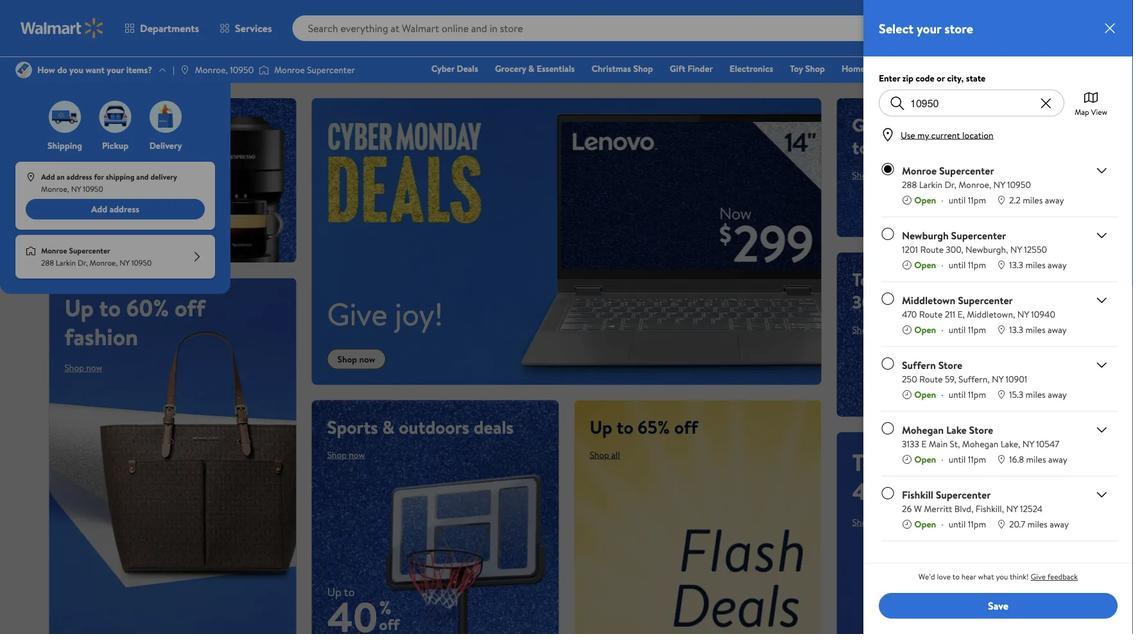 Task type: vqa. For each thing, say whether or not it's contained in the screenshot.


Task type: locate. For each thing, give the bounding box(es) containing it.
monroe supercenter 288 larkin dr, monroe, ny 10950 inside select store option group
[[902, 163, 1031, 191]]

2 · from the top
[[942, 259, 944, 271]]

supercenter inside middletown supercenter 470 route 211 e, middletown, ny 10940
[[958, 293, 1013, 307]]

until down blvd,
[[949, 518, 966, 531]]

11pm down 470 route 211 e, middletown, ny 10940. element
[[968, 323, 987, 336]]

address
[[67, 172, 92, 182], [109, 203, 139, 216]]

now down tool
[[874, 323, 890, 336]]

0 vertical spatial 30%
[[874, 135, 906, 160]]

 image left an
[[26, 172, 36, 182]]

to
[[853, 135, 869, 160], [1019, 267, 1036, 292], [99, 292, 121, 324], [617, 415, 634, 440], [992, 446, 1014, 479], [953, 572, 960, 583], [344, 584, 355, 600]]

· down suffern store 250 route 59, suffern, ny 10901
[[942, 388, 944, 401]]

until
[[949, 194, 966, 206], [949, 259, 966, 271], [949, 323, 966, 336], [949, 388, 966, 401], [949, 453, 966, 466], [949, 518, 966, 531]]

open down e
[[915, 453, 937, 466]]

middletown,
[[967, 308, 1016, 321]]

add for add address
[[91, 203, 107, 216]]

open · until 11pm for newburgh
[[915, 259, 987, 271]]

1 13.3 from the top
[[1010, 259, 1024, 271]]

love
[[937, 572, 951, 583]]

1 open from the top
[[915, 194, 937, 206]]

1 11pm from the top
[[968, 194, 987, 206]]

ny up 20.7
[[1007, 503, 1018, 515]]

route inside middletown supercenter 470 route 211 e, middletown, ny 10940
[[920, 308, 943, 321]]

& inside grocery & essentials "link"
[[529, 62, 535, 75]]

up right current
[[962, 112, 982, 137]]

deals inside 'tool deals & more up to 30% off'
[[889, 267, 929, 292]]

up for up to
[[327, 584, 342, 600]]

2 vertical spatial route
[[920, 373, 943, 385]]

store up 59,
[[939, 358, 963, 372]]

3 until from the top
[[949, 323, 966, 336]]

shop for up to 60% off fashion
[[65, 362, 84, 374]]

· for monroe
[[942, 194, 944, 206]]

miles down '10547' at the right bottom
[[1027, 453, 1047, 466]]

until down 300,
[[949, 259, 966, 271]]

you right do
[[69, 64, 83, 76]]

sports
[[327, 415, 378, 440]]

registry
[[965, 62, 997, 75]]

address down add an address for shipping and delivery monroe, ny 10950
[[109, 203, 139, 216]]

0 horizontal spatial mohegan
[[902, 423, 944, 437]]

away for monroe supercenter
[[1045, 194, 1065, 206]]

2 13.3 from the top
[[1010, 323, 1024, 336]]

shop now link for up to 60% off fashion
[[65, 362, 102, 374]]

1 vertical spatial mohegan
[[963, 438, 999, 450]]

store
[[945, 19, 974, 37]]

shipping
[[106, 172, 135, 182]]

open for store
[[915, 453, 937, 466]]

what
[[978, 572, 995, 583]]

0 horizontal spatial larkin
[[56, 258, 76, 269]]

merritt
[[925, 503, 953, 515]]

shop now down give joy!
[[338, 353, 376, 366]]

give left the joy! on the left of page
[[327, 293, 388, 336]]

miles down 12550
[[1026, 259, 1046, 271]]

now
[[86, 169, 102, 181], [874, 169, 890, 181], [874, 323, 890, 336], [359, 353, 376, 366], [86, 362, 102, 374], [349, 449, 365, 461], [874, 516, 890, 529]]

mohegan up e
[[902, 423, 944, 437]]

open · until 11pm down "288 larkin dr, monroe, ny 10950." element
[[915, 194, 987, 206]]

30% inside 'tool deals & more up to 30% off'
[[853, 289, 885, 314]]

walmart+ link
[[1068, 62, 1118, 75]]

shop down fashion
[[65, 362, 84, 374]]

monroe, down location
[[959, 178, 992, 191]]

until for suffern
[[949, 388, 966, 401]]

shop now for sports & outdoors deals
[[327, 449, 365, 461]]

miles right 2.2
[[1023, 194, 1043, 206]]

deals for hot
[[99, 112, 139, 137]]

open up newburgh
[[915, 194, 937, 206]]

open for 288
[[915, 194, 937, 206]]

0 horizontal spatial monroe
[[41, 245, 67, 256]]

10901
[[1006, 373, 1028, 385]]

shop now down gaming
[[853, 169, 890, 181]]

monroe supercenter 288 larkin dr, monroe, ny 10950 down location
[[902, 163, 1031, 191]]

monroe, down 'add address' 'button'
[[90, 258, 118, 269]]

13.3 miles away
[[1010, 259, 1067, 271], [1010, 323, 1067, 336]]

dr, down use my current location
[[945, 178, 957, 191]]

shop down sports
[[327, 449, 347, 461]]

fashion link
[[876, 62, 918, 75]]

open down the w
[[915, 518, 937, 531]]

up right more
[[995, 267, 1015, 292]]

off inside tech deals up to 40% off
[[903, 475, 933, 507]]

13.3 miles away down 10940
[[1010, 323, 1067, 336]]

up inside tech deals up to 40% off
[[961, 446, 987, 479]]

1 vertical spatial monroe
[[902, 163, 937, 178]]

walmart image
[[21, 18, 104, 39]]

gift finder link
[[664, 62, 719, 75]]

and
[[136, 172, 149, 182]]

shop now down home
[[65, 169, 102, 181]]

miles right 15.3
[[1026, 388, 1046, 401]]

1 vertical spatial you
[[996, 572, 1009, 583]]

enter
[[879, 72, 901, 84]]

route down suffern
[[920, 373, 943, 385]]

up for gaming deals up to 30% off
[[962, 112, 982, 137]]

up for up to 60% off fashion
[[65, 292, 94, 324]]

shop right toy on the right top
[[806, 62, 825, 75]]

2.2
[[1010, 194, 1021, 206]]

open · until 11pm for suffern
[[915, 388, 987, 401]]

monroe, right | at left
[[195, 64, 228, 76]]

6 until from the top
[[949, 518, 966, 531]]

11pm for mohegan lake store
[[968, 453, 987, 466]]

shop for gaming deals up to 30% off
[[853, 169, 872, 181]]

0 vertical spatial 288
[[902, 178, 917, 191]]

open · until 11pm down merritt
[[915, 518, 987, 531]]

shop for tool deals & more up to 30% off
[[853, 323, 872, 336]]

add down add an address for shipping and delivery monroe, ny 10950
[[91, 203, 107, 216]]

shop now down fashion
[[65, 362, 102, 374]]

shop for give joy!
[[338, 353, 357, 366]]

one
[[1014, 62, 1033, 75]]

13.3 miles away down 12550
[[1010, 259, 1067, 271]]

route inside suffern store 250 route 59, suffern, ny 10901
[[920, 373, 943, 385]]

suffern store store details image
[[1095, 357, 1110, 373]]

6 open from the top
[[915, 518, 937, 531]]

1 horizontal spatial monroe supercenter 288 larkin dr, monroe, ny 10950
[[902, 163, 1031, 191]]

open for 250
[[915, 388, 937, 401]]

0 vertical spatial 13.3
[[1010, 259, 1024, 271]]

 image inside pickup "button"
[[99, 101, 131, 133]]

cyber deals link
[[426, 62, 484, 75]]

288 larkin dr, monroe, ny 10950. element
[[902, 178, 1065, 191]]

store inside suffern store 250 route 59, suffern, ny 10901
[[939, 358, 963, 372]]

0 vertical spatial mohegan
[[902, 423, 944, 437]]

suffern store 250 route 59, suffern, ny 10901
[[902, 358, 1028, 385]]

away down '10547' at the right bottom
[[1049, 453, 1068, 466]]

state
[[966, 72, 986, 84]]

st,
[[950, 438, 961, 450]]

until down st,
[[949, 453, 966, 466]]

1 vertical spatial your
[[107, 64, 124, 76]]

shop now link down give joy!
[[327, 349, 386, 370]]

shop left 'for'
[[65, 169, 84, 181]]

3 11pm from the top
[[968, 323, 987, 336]]

up right st,
[[961, 446, 987, 479]]

supercenter inside "newburgh supercenter 1201 route 300, newburgh, ny 12550"
[[952, 228, 1007, 242]]

2 horizontal spatial &
[[933, 267, 946, 292]]

joy!
[[395, 293, 444, 336]]

delivery
[[151, 172, 177, 182]]

1 vertical spatial 13.3
[[1010, 323, 1024, 336]]

16.8 miles away
[[1010, 453, 1068, 466]]

supercenter for fishkill supercenter
[[936, 488, 991, 502]]

shipping button
[[46, 98, 83, 152]]

0 vertical spatial store
[[939, 358, 963, 372]]

route down middletown
[[920, 308, 943, 321]]

11pm for middletown supercenter
[[968, 323, 987, 336]]

11pm down 3133 e main st, mohegan lake, ny 10547. element
[[968, 453, 987, 466]]

& for grocery & essentials
[[529, 62, 535, 75]]

0 vertical spatial give
[[327, 293, 388, 336]]

off inside gaming deals up to 30% off
[[911, 135, 935, 160]]

shop all link
[[590, 449, 620, 461]]

1 vertical spatial add
[[91, 203, 107, 216]]

·
[[942, 194, 944, 206], [942, 259, 944, 271], [942, 323, 944, 336], [942, 388, 944, 401], [942, 453, 944, 466], [942, 518, 944, 531]]

now for give joy!
[[359, 353, 376, 366]]

until down e, on the right
[[949, 323, 966, 336]]

2 11pm from the top
[[968, 259, 987, 271]]

shop now for gaming deals up to 30% off
[[853, 169, 890, 181]]

1 horizontal spatial add
[[91, 203, 107, 216]]

0 vertical spatial monroe
[[274, 64, 305, 76]]

5 open from the top
[[915, 453, 937, 466]]

away for mohegan lake store
[[1049, 453, 1068, 466]]

supercenter for newburgh supercenter
[[952, 228, 1007, 242]]

0 vertical spatial route
[[921, 243, 944, 256]]

11pm down "288 larkin dr, monroe, ny 10950." element
[[968, 194, 987, 206]]

1 horizontal spatial mohegan
[[963, 438, 999, 450]]

0 horizontal spatial store
[[939, 358, 963, 372]]

miles down 10940
[[1026, 323, 1046, 336]]

 image inside delivery 'button'
[[150, 101, 182, 133]]

4 11pm from the top
[[968, 388, 987, 401]]

0 vertical spatial up
[[65, 292, 94, 324]]

0 horizontal spatial up
[[65, 292, 94, 324]]

home
[[842, 62, 866, 75]]

dr, down 'add address' 'button'
[[78, 258, 88, 269]]

6 open · until 11pm from the top
[[915, 518, 987, 531]]

christmas shop link
[[586, 62, 659, 75]]

shop down 40%
[[853, 516, 872, 529]]

open · until 11pm down st,
[[915, 453, 987, 466]]

lake
[[947, 423, 967, 437]]

· up newburgh
[[942, 194, 944, 206]]

up for tech deals up to 40% off
[[961, 446, 987, 479]]

away down 10940
[[1048, 323, 1067, 336]]

how
[[37, 64, 55, 76]]

2 open from the top
[[915, 259, 937, 271]]

your inside dialog
[[917, 19, 942, 37]]

shop now link for tool deals & more up to 30% off
[[853, 323, 890, 336]]

0 vertical spatial you
[[69, 64, 83, 76]]

your right want
[[107, 64, 124, 76]]

shop now link for sports & outdoors deals
[[327, 449, 365, 461]]

monroe, down an
[[41, 184, 69, 195]]

off inside up to 60% off fashion
[[175, 292, 205, 324]]

we'd love to hear what you think! give feedback
[[919, 572, 1078, 583]]

1 · from the top
[[942, 194, 944, 206]]

gift
[[670, 62, 686, 75]]

off inside 'tool deals & more up to 30% off'
[[890, 289, 914, 314]]

miles for fishkill supercenter
[[1028, 518, 1048, 531]]

%
[[379, 595, 392, 620]]

10950 inside select store option group
[[1008, 178, 1031, 191]]

1 horizontal spatial dr,
[[945, 178, 957, 191]]

up to 65% off
[[590, 415, 698, 440]]

gaming deals up to 30% off
[[853, 112, 982, 160]]

away up 10940
[[1048, 259, 1067, 271]]

miles down 12524
[[1028, 518, 1048, 531]]

1 vertical spatial larkin
[[56, 258, 76, 269]]

shop now for give joy!
[[338, 353, 376, 366]]

1 vertical spatial up
[[590, 415, 613, 440]]

cyber deals
[[431, 62, 478, 75]]

off
[[911, 135, 935, 160], [890, 289, 914, 314], [175, 292, 205, 324], [675, 415, 698, 440], [903, 475, 933, 507]]

shop down tool
[[853, 323, 872, 336]]

until for monroe
[[949, 194, 966, 206]]

2 13.3 miles away from the top
[[1010, 323, 1067, 336]]

12524
[[1021, 503, 1043, 515]]

0 horizontal spatial &
[[383, 415, 395, 440]]

1 vertical spatial &
[[933, 267, 946, 292]]

0 horizontal spatial dr,
[[78, 258, 88, 269]]

route for suffern
[[920, 373, 943, 385]]

3 · from the top
[[942, 323, 944, 336]]

1 vertical spatial give
[[1031, 572, 1046, 583]]

to inside dialog
[[953, 572, 960, 583]]

supercenter for monroe supercenter
[[940, 163, 995, 178]]

mohegan lake store store details image
[[1095, 422, 1110, 438]]

miles for mohegan lake store
[[1027, 453, 1047, 466]]

away
[[1045, 194, 1065, 206], [1048, 259, 1067, 271], [1048, 323, 1067, 336], [1048, 388, 1067, 401], [1049, 453, 1068, 466], [1050, 518, 1069, 531]]

select
[[879, 19, 914, 37]]

· for suffern
[[942, 388, 944, 401]]

1201
[[902, 243, 918, 256]]

shop for sports & outdoors deals
[[327, 449, 347, 461]]

30% left my
[[874, 135, 906, 160]]

mohegan
[[902, 423, 944, 437], [963, 438, 999, 450]]

1 vertical spatial up
[[995, 267, 1015, 292]]

you right what
[[996, 572, 1009, 583]]

1 vertical spatial store
[[970, 423, 994, 437]]

3 open from the top
[[915, 323, 937, 336]]

65%
[[638, 415, 670, 440]]

Enter zip code or city, state text field
[[906, 90, 1039, 116]]

monroe,
[[195, 64, 228, 76], [959, 178, 992, 191], [41, 184, 69, 195], [90, 258, 118, 269]]

shop now down tool
[[853, 323, 890, 336]]

6 11pm from the top
[[968, 518, 987, 531]]

2 open · until 11pm from the top
[[915, 259, 987, 271]]

1 open · until 11pm from the top
[[915, 194, 987, 206]]

add inside add an address for shipping and delivery monroe, ny 10950
[[41, 172, 55, 182]]

ny down home
[[71, 184, 81, 195]]

toy shop
[[790, 62, 825, 75]]

now for sports & outdoors deals
[[349, 449, 365, 461]]

2 horizontal spatial monroe
[[902, 163, 937, 178]]

1 vertical spatial monroe supercenter 288 larkin dr, monroe, ny 10950
[[41, 245, 152, 269]]

0 horizontal spatial give
[[327, 293, 388, 336]]

now down sports
[[349, 449, 365, 461]]

shop
[[634, 62, 653, 75], [806, 62, 825, 75], [65, 169, 84, 181], [853, 169, 872, 181], [853, 323, 872, 336], [338, 353, 357, 366], [65, 362, 84, 374], [327, 449, 347, 461], [590, 449, 609, 461], [853, 516, 872, 529]]

288 inside select store option group
[[902, 178, 917, 191]]

pickup
[[102, 139, 129, 152]]

0 vertical spatial add
[[41, 172, 55, 182]]

2 until from the top
[[949, 259, 966, 271]]

suffern
[[902, 358, 936, 372]]

1 horizontal spatial up
[[327, 584, 342, 600]]

now for tool deals & more up to 30% off
[[874, 323, 890, 336]]

13.3 down middletown,
[[1010, 323, 1024, 336]]

2 vertical spatial &
[[383, 415, 395, 440]]

now for tech deals up to 40% off
[[874, 516, 890, 529]]

30% left 470
[[853, 289, 885, 314]]

3 open · until 11pm from the top
[[915, 323, 987, 336]]

auto
[[929, 62, 948, 75]]

· left more
[[942, 259, 944, 271]]

give joy!
[[327, 293, 444, 336]]

up inside group
[[327, 584, 342, 600]]

0 vertical spatial 13.3 miles away
[[1010, 259, 1067, 271]]

· for middletown
[[942, 323, 944, 336]]

open down '1201'
[[915, 259, 937, 271]]

1 vertical spatial route
[[920, 308, 943, 321]]

0 horizontal spatial add
[[41, 172, 55, 182]]

open down 470
[[915, 323, 937, 336]]

1 vertical spatial 30%
[[853, 289, 885, 314]]

4 open · until 11pm from the top
[[915, 388, 987, 401]]

0 vertical spatial dr,
[[945, 178, 957, 191]]

0 vertical spatial up
[[962, 112, 982, 137]]

ny left the 10901
[[992, 373, 1004, 385]]

shop all
[[590, 449, 620, 461]]

ny left 10940
[[1018, 308, 1030, 321]]

ny inside suffern store 250 route 59, suffern, ny 10901
[[992, 373, 1004, 385]]

open · until 11pm down 300,
[[915, 259, 987, 271]]

more
[[950, 267, 991, 292]]

0
[[1104, 15, 1109, 26]]

now down give joy!
[[359, 353, 376, 366]]

store up 3133 e main st, mohegan lake, ny 10547. element
[[970, 423, 994, 437]]

add address
[[91, 203, 139, 216]]

4 · from the top
[[942, 388, 944, 401]]

shop now link for give joy!
[[327, 349, 386, 370]]

11pm down 26 w merritt blvd, fishkill, ny 12524. "element"
[[968, 518, 987, 531]]

now down gaming
[[874, 169, 890, 181]]

shop down gaming
[[853, 169, 872, 181]]

give feedback button
[[1031, 572, 1078, 583]]

your left store
[[917, 19, 942, 37]]

grocery & essentials link
[[489, 62, 581, 75]]

 image
[[15, 62, 32, 78], [259, 64, 269, 76], [26, 172, 36, 182]]

250
[[902, 373, 918, 385]]

monroe
[[274, 64, 305, 76], [902, 163, 937, 178], [41, 245, 67, 256]]

2 vertical spatial up
[[327, 584, 342, 600]]

to inside gaming deals up to 30% off
[[853, 135, 869, 160]]

· down middletown
[[942, 323, 944, 336]]

0 horizontal spatial address
[[67, 172, 92, 182]]

5 open · until 11pm from the top
[[915, 453, 987, 466]]

211
[[945, 308, 956, 321]]

· down merritt
[[942, 518, 944, 531]]

1 vertical spatial address
[[109, 203, 139, 216]]

2 vertical spatial up
[[961, 446, 987, 479]]

shop now down sports
[[327, 449, 365, 461]]

until down "288 larkin dr, monroe, ny 10950." element
[[949, 194, 966, 206]]

monroe inside select store option group
[[902, 163, 937, 178]]

route for middletown
[[920, 308, 943, 321]]

5 11pm from the top
[[968, 453, 987, 466]]

 image inside the shipping button
[[49, 101, 81, 133]]

all
[[612, 449, 620, 461]]

up inside up to 60% off fashion
[[65, 292, 94, 324]]

 image for shipping
[[49, 101, 81, 133]]

tech
[[853, 446, 899, 479]]

 image left how
[[15, 62, 32, 78]]

until for newburgh
[[949, 259, 966, 271]]

6 · from the top
[[942, 518, 944, 531]]

· down the "main"
[[942, 453, 944, 466]]

0 vertical spatial &
[[529, 62, 535, 75]]

11pm for monroe supercenter
[[968, 194, 987, 206]]

0 vertical spatial monroe supercenter 288 larkin dr, monroe, ny 10950
[[902, 163, 1031, 191]]

open · until 11pm down 211
[[915, 323, 987, 336]]

deals for tool
[[889, 267, 929, 292]]

1 vertical spatial 13.3 miles away
[[1010, 323, 1067, 336]]

christmas
[[592, 62, 631, 75]]

 image for monroe, 10950
[[180, 65, 190, 75]]

2 vertical spatial monroe
[[41, 245, 67, 256]]

electronics link
[[724, 62, 779, 75]]

1 horizontal spatial &
[[529, 62, 535, 75]]

open · until 11pm for middletown
[[915, 323, 987, 336]]

None radio
[[882, 163, 895, 176], [882, 228, 895, 241], [882, 487, 895, 500], [882, 163, 895, 176], [882, 228, 895, 241], [882, 487, 895, 500]]

shop now link down 40%
[[853, 516, 890, 529]]

away right 20.7
[[1050, 518, 1069, 531]]

deals inside "hot deals on home gifts"
[[99, 112, 139, 137]]

think!
[[1010, 572, 1029, 583]]

now for hot deals on home gifts
[[86, 169, 102, 181]]

1 13.3 miles away from the top
[[1010, 259, 1067, 271]]

deals inside tech deals up to 40% off
[[904, 446, 956, 479]]

30%
[[874, 135, 906, 160], [853, 289, 885, 314]]

0 vertical spatial larkin
[[920, 178, 943, 191]]

1 horizontal spatial you
[[996, 572, 1009, 583]]

home link
[[836, 62, 871, 75]]

open for 1201
[[915, 259, 937, 271]]

add left an
[[41, 172, 55, 182]]

route inside "newburgh supercenter 1201 route 300, newburgh, ny 12550"
[[921, 243, 944, 256]]

address right an
[[67, 172, 92, 182]]

open · until 11pm down 59,
[[915, 388, 987, 401]]

until down 59,
[[949, 388, 966, 401]]

None radio
[[882, 293, 895, 305], [882, 357, 895, 370], [882, 422, 895, 435], [882, 293, 895, 305], [882, 357, 895, 370], [882, 422, 895, 435]]

shop right christmas
[[634, 62, 653, 75]]

0 vertical spatial address
[[67, 172, 92, 182]]

& inside 'tool deals & more up to 30% off'
[[933, 267, 946, 292]]

away for suffern store
[[1048, 388, 1067, 401]]

0 horizontal spatial 288
[[41, 258, 54, 269]]

470 route 211 e, middletown, ny 10940. element
[[902, 308, 1067, 321]]

10950
[[230, 64, 254, 76], [1008, 178, 1031, 191], [83, 184, 103, 195], [131, 258, 152, 269]]

map view
[[1075, 106, 1108, 117]]

up inside gaming deals up to 30% off
[[962, 112, 982, 137]]

1 horizontal spatial 288
[[902, 178, 917, 191]]

1 horizontal spatial give
[[1031, 572, 1046, 583]]

middletown supercenter store details image
[[1095, 293, 1110, 308]]

4 until from the top
[[949, 388, 966, 401]]

1 until from the top
[[949, 194, 966, 206]]

10950 inside add an address for shipping and delivery monroe, ny 10950
[[83, 184, 103, 195]]

shop now link down home
[[65, 169, 102, 181]]

newburgh,
[[966, 243, 1009, 256]]

5 · from the top
[[942, 453, 944, 466]]

open · until 11pm
[[915, 194, 987, 206], [915, 259, 987, 271], [915, 323, 987, 336], [915, 388, 987, 401], [915, 453, 987, 466], [915, 518, 987, 531]]

1 horizontal spatial store
[[970, 423, 994, 437]]

now down fashion
[[86, 362, 102, 374]]

deals for gaming
[[918, 112, 958, 137]]

ny inside "newburgh supercenter 1201 route 300, newburgh, ny 12550"
[[1011, 243, 1022, 256]]

0 horizontal spatial monroe supercenter 288 larkin dr, monroe, ny 10950
[[41, 245, 152, 269]]

4 open from the top
[[915, 388, 937, 401]]

 image
[[180, 65, 190, 75], [49, 101, 81, 133], [99, 101, 131, 133], [150, 101, 182, 133], [26, 246, 36, 256]]

add inside 'button'
[[91, 203, 107, 216]]

shop for hot deals on home gifts
[[65, 169, 84, 181]]

0 vertical spatial your
[[917, 19, 942, 37]]

to inside group
[[344, 584, 355, 600]]

monroe supercenter store details image
[[1095, 163, 1110, 178]]

5 until from the top
[[949, 453, 966, 466]]

you
[[69, 64, 83, 76], [996, 572, 1009, 583]]

1 horizontal spatial address
[[109, 203, 139, 216]]

supercenter inside fishkill supercenter 26 w merritt blvd, fishkill, ny 12524
[[936, 488, 991, 502]]

& right sports
[[383, 415, 395, 440]]

shop down give joy!
[[338, 353, 357, 366]]

20.7 miles away
[[1010, 518, 1069, 531]]

1 horizontal spatial larkin
[[920, 178, 943, 191]]

shop now link down fashion
[[65, 362, 102, 374]]

|
[[173, 64, 175, 76]]

route down newburgh
[[921, 243, 944, 256]]

30% inside gaming deals up to 30% off
[[874, 135, 906, 160]]

2 horizontal spatial up
[[590, 415, 613, 440]]

away right 15.3
[[1048, 388, 1067, 401]]

deals inside gaming deals up to 30% off
[[918, 112, 958, 137]]

1 horizontal spatial your
[[917, 19, 942, 37]]

shop left all
[[590, 449, 609, 461]]

want
[[86, 64, 105, 76]]

registry link
[[959, 62, 1003, 75]]

shop now for tool deals & more up to 30% off
[[853, 323, 890, 336]]



Task type: describe. For each thing, give the bounding box(es) containing it.
 image for delivery
[[150, 101, 182, 133]]

select store option group
[[879, 153, 1118, 635]]

until for middletown
[[949, 323, 966, 336]]

lake,
[[1001, 438, 1021, 450]]

ny up 60% on the left of the page
[[120, 258, 130, 269]]

to inside 'tool deals & more up to 30% off'
[[1019, 267, 1036, 292]]

essentials
[[537, 62, 575, 75]]

miles for newburgh supercenter
[[1026, 259, 1046, 271]]

current
[[932, 129, 961, 141]]

hot
[[65, 112, 95, 137]]

Search search field
[[293, 15, 916, 41]]

add for add an address for shipping and delivery monroe, ny 10950
[[41, 172, 55, 182]]

20.7
[[1010, 518, 1026, 531]]

grocery
[[495, 62, 526, 75]]

ny inside the mohegan lake store 3133 e main st, mohegan lake, ny 10547
[[1023, 438, 1035, 450]]

13.3 for newburgh supercenter
[[1010, 259, 1024, 271]]

address inside add an address for shipping and delivery monroe, ny 10950
[[67, 172, 92, 182]]

monroe supercenter
[[274, 64, 355, 76]]

gaming
[[853, 112, 914, 137]]

 image for how do you want your items?
[[15, 62, 32, 78]]

an
[[57, 172, 65, 182]]

fashion
[[882, 62, 912, 75]]

open · until 11pm for fishkill
[[915, 518, 987, 531]]

· for mohegan
[[942, 453, 944, 466]]

10547
[[1037, 438, 1060, 450]]

shop for up to 65% off
[[590, 449, 609, 461]]

christmas shop
[[592, 62, 653, 75]]

ny inside middletown supercenter 470 route 211 e, middletown, ny 10940
[[1018, 308, 1030, 321]]

one debit
[[1014, 62, 1057, 75]]

use
[[901, 129, 916, 141]]

deals for tech
[[904, 446, 956, 479]]

save
[[988, 599, 1009, 613]]

up for up to 65% off
[[590, 415, 613, 440]]

map
[[1075, 106, 1090, 117]]

until for mohegan
[[949, 453, 966, 466]]

gift finder
[[670, 62, 713, 75]]

1201 route 300, newburgh, ny 12550. element
[[902, 243, 1067, 256]]

ny inside fishkill supercenter 26 w merritt blvd, fishkill, ny 12524
[[1007, 503, 1018, 515]]

route for newburgh
[[921, 243, 944, 256]]

250 route 59, suffern, ny 10901. element
[[902, 373, 1067, 386]]

dr, inside select store option group
[[945, 178, 957, 191]]

feedback
[[1048, 572, 1078, 583]]

 image for monroe supercenter
[[259, 64, 269, 76]]

one debit link
[[1008, 62, 1063, 75]]

now for gaming deals up to 30% off
[[874, 169, 890, 181]]

open · until 11pm for mohegan
[[915, 453, 987, 466]]

ny inside add an address for shipping and delivery monroe, ny 10950
[[71, 184, 81, 195]]

3133 e main st, mohegan lake, ny 10547. element
[[902, 438, 1068, 451]]

newburgh supercenter 1201 route 300, newburgh, ny 12550
[[902, 228, 1048, 256]]

15.3 miles away
[[1010, 388, 1067, 401]]

shop now link for gaming deals up to 30% off
[[853, 169, 890, 181]]

1 vertical spatial dr,
[[78, 258, 88, 269]]

walmart+
[[1074, 62, 1112, 75]]

cyber
[[431, 62, 455, 75]]

zip
[[903, 72, 914, 84]]

11pm for fishkill supercenter
[[968, 518, 987, 531]]

13.3 miles away for middletown supercenter
[[1010, 323, 1067, 336]]

w
[[914, 503, 922, 515]]

 image for pickup
[[99, 101, 131, 133]]

do
[[57, 64, 67, 76]]

monroe, inside select store option group
[[959, 178, 992, 191]]

11pm for suffern store
[[968, 388, 987, 401]]

electronics
[[730, 62, 774, 75]]

newburgh supercenter store details image
[[1095, 228, 1110, 243]]

add an address for shipping and delivery monroe, ny 10950
[[41, 172, 177, 195]]

shop now for hot deals on home gifts
[[65, 169, 102, 181]]

store inside the mohegan lake store 3133 e main st, mohegan lake, ny 10547
[[970, 423, 994, 437]]

monroe, inside add an address for shipping and delivery monroe, ny 10950
[[41, 184, 69, 195]]

open for 26
[[915, 518, 937, 531]]

my
[[918, 129, 929, 141]]

grocery & essentials
[[495, 62, 575, 75]]

shop for tech deals up to 40% off
[[853, 516, 872, 529]]

13.3 miles away for newburgh supercenter
[[1010, 259, 1067, 271]]

home
[[65, 135, 108, 160]]

pickup button
[[97, 98, 134, 152]]

deals
[[457, 62, 478, 75]]

shop now link for tech deals up to 40% off
[[853, 516, 890, 529]]

gifts
[[113, 135, 149, 160]]

fishkill supercenter store details image
[[1095, 487, 1110, 503]]

for
[[94, 172, 104, 182]]

shop now for tech deals up to 40% off
[[853, 516, 890, 529]]

larkin inside select store option group
[[920, 178, 943, 191]]

60%
[[126, 292, 169, 324]]

away for fishkill supercenter
[[1050, 518, 1069, 531]]

city,
[[947, 72, 964, 84]]

to inside tech deals up to 40% off
[[992, 446, 1014, 479]]

fishkill,
[[976, 503, 1005, 515]]

to inside up to 60% off fashion
[[99, 292, 121, 324]]

fishkill
[[902, 488, 934, 502]]

1 horizontal spatial monroe
[[274, 64, 305, 76]]

items?
[[126, 64, 152, 76]]

middletown
[[902, 293, 956, 307]]

shop now for up to 60% off fashion
[[65, 362, 102, 374]]

e,
[[958, 308, 965, 321]]

26 w merritt blvd, fishkill, ny 12524. element
[[902, 503, 1069, 515]]

up to 40 percent off group
[[312, 584, 400, 635]]

ny down location
[[994, 178, 1006, 191]]

toy shop link
[[785, 62, 831, 75]]

miles for monroe supercenter
[[1023, 194, 1043, 206]]

up to
[[327, 584, 355, 600]]

away for middletown supercenter
[[1048, 323, 1067, 336]]

how do you want your items?
[[37, 64, 152, 76]]

open · until 11pm for monroe
[[915, 194, 987, 206]]

shipping
[[48, 139, 82, 152]]

until for fishkill
[[949, 518, 966, 531]]

on
[[143, 112, 163, 137]]

$0.00
[[1094, 32, 1109, 41]]

miles for middletown supercenter
[[1026, 323, 1046, 336]]

middletown supercenter 470 route 211 e, middletown, ny 10940
[[902, 293, 1056, 321]]

16.8
[[1010, 453, 1024, 466]]

· for fishkill
[[942, 518, 944, 531]]

40%
[[853, 475, 897, 507]]

up to 60% off fashion
[[65, 292, 205, 353]]

location
[[963, 129, 994, 141]]

give inside select your store dialog
[[1031, 572, 1046, 583]]

0 horizontal spatial you
[[69, 64, 83, 76]]

2.2 miles away
[[1010, 194, 1065, 206]]

miles for suffern store
[[1026, 388, 1046, 401]]

away for newburgh supercenter
[[1048, 259, 1067, 271]]

you inside dialog
[[996, 572, 1009, 583]]

now for up to 60% off fashion
[[86, 362, 102, 374]]

main
[[929, 438, 948, 450]]

12550
[[1025, 243, 1048, 256]]

select your store dialog
[[864, 0, 1134, 635]]

close panel image
[[1103, 21, 1118, 36]]

supercenter for middletown supercenter
[[958, 293, 1013, 307]]

11pm for newburgh supercenter
[[968, 259, 987, 271]]

clear zip code or city, state field image
[[1039, 95, 1054, 111]]

13.3 for middletown supercenter
[[1010, 323, 1024, 336]]

auto link
[[923, 62, 954, 75]]

up inside 'tool deals & more up to 30% off'
[[995, 267, 1015, 292]]

470
[[902, 308, 917, 321]]

Walmart Site-Wide search field
[[293, 15, 916, 41]]

0 horizontal spatial your
[[107, 64, 124, 76]]

fashion
[[65, 321, 138, 353]]

tech deals up to 40% off
[[853, 446, 1014, 507]]

use my current location
[[901, 129, 994, 141]]

enter zip code or city, state
[[879, 72, 986, 84]]

use my current location button
[[896, 129, 998, 141]]

59,
[[945, 373, 957, 385]]

address inside 'button'
[[109, 203, 139, 216]]

shop now link for hot deals on home gifts
[[65, 169, 102, 181]]

save button
[[879, 593, 1118, 619]]

1 vertical spatial 288
[[41, 258, 54, 269]]

open for 470
[[915, 323, 937, 336]]

& for sports & outdoors deals
[[383, 415, 395, 440]]

· for newburgh
[[942, 259, 944, 271]]



